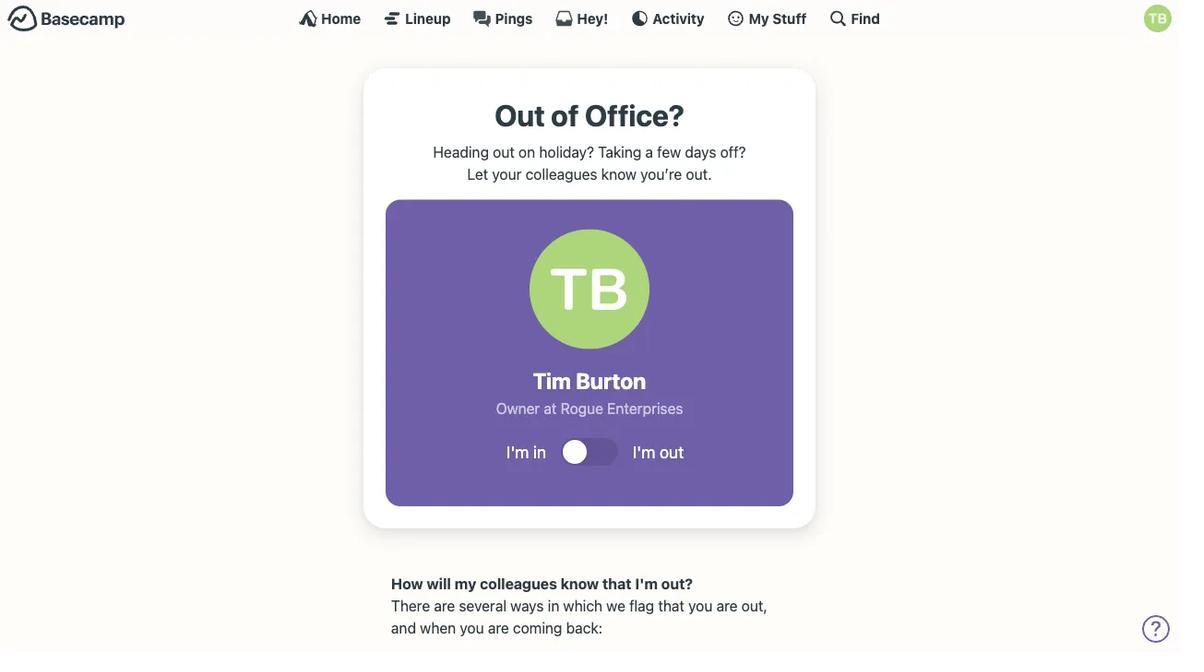 Task type: describe. For each thing, give the bounding box(es) containing it.
out,
[[742, 598, 768, 615]]

taking
[[598, 143, 642, 161]]

how will my colleagues know that i'm out? there are several ways in which we flag that you are out, and when you are coming back:
[[391, 576, 768, 638]]

out for heading
[[493, 143, 515, 161]]

pings
[[495, 10, 533, 26]]

ways
[[511, 598, 544, 615]]

my
[[455, 576, 477, 593]]

1 vertical spatial that
[[659, 598, 685, 615]]

0 vertical spatial in
[[534, 442, 547, 462]]

know inside heading out on holiday? taking a few days off? let your colleagues know you're out.
[[602, 165, 637, 183]]

holiday?
[[539, 143, 595, 161]]

how
[[391, 576, 423, 593]]

activity link
[[631, 9, 705, 28]]

owner
[[496, 400, 540, 418]]

1 horizontal spatial are
[[488, 620, 509, 638]]

pings button
[[473, 9, 533, 28]]

of
[[551, 98, 579, 133]]

tim burton image
[[1145, 5, 1172, 32]]

activity
[[653, 10, 705, 26]]

stuff
[[773, 10, 807, 26]]

office?
[[585, 98, 685, 133]]

0 horizontal spatial you
[[460, 620, 484, 638]]

back:
[[567, 620, 603, 638]]

i'm inside the how will my colleagues know that i'm out? there are several ways in which we flag that you are out, and when you are coming back:
[[635, 576, 658, 593]]

hey!
[[577, 10, 609, 26]]

0 vertical spatial that
[[603, 576, 632, 593]]

burton
[[576, 368, 647, 394]]

lineup
[[405, 10, 451, 26]]

at
[[544, 400, 557, 418]]

lineup link
[[383, 9, 451, 28]]

heading out on holiday? taking a few days off? let your colleagues know you're out.
[[433, 143, 746, 183]]

colleagues inside heading out on holiday? taking a few days off? let your colleagues know you're out.
[[526, 165, 598, 183]]

i'm out
[[633, 442, 684, 462]]

switch accounts image
[[7, 5, 126, 33]]

0 horizontal spatial are
[[434, 598, 455, 615]]

rogue
[[561, 400, 604, 418]]

will
[[427, 576, 451, 593]]

in inside the how will my colleagues know that i'm out? there are several ways in which we flag that you are out, and when you are coming back:
[[548, 598, 560, 615]]



Task type: vqa. For each thing, say whether or not it's contained in the screenshot.
password to the bottom
no



Task type: locate. For each thing, give the bounding box(es) containing it.
colleagues
[[526, 165, 598, 183], [480, 576, 557, 593]]

find
[[852, 10, 881, 26]]

1 horizontal spatial in
[[548, 598, 560, 615]]

out
[[493, 143, 515, 161], [660, 442, 684, 462]]

1 horizontal spatial you
[[689, 598, 713, 615]]

coming
[[513, 620, 563, 638]]

main element
[[0, 0, 1180, 36]]

home
[[321, 10, 361, 26]]

let
[[468, 165, 489, 183]]

out down the enterprises
[[660, 442, 684, 462]]

you down out? in the right of the page
[[689, 598, 713, 615]]

1 horizontal spatial know
[[602, 165, 637, 183]]

0 horizontal spatial in
[[534, 442, 547, 462]]

which
[[564, 598, 603, 615]]

out?
[[662, 576, 693, 593]]

out for i'm
[[660, 442, 684, 462]]

your
[[492, 165, 522, 183]]

are down several
[[488, 620, 509, 638]]

i'm
[[507, 442, 529, 462], [633, 442, 656, 462], [635, 576, 658, 593]]

days
[[685, 143, 717, 161]]

out of office?
[[495, 98, 685, 133]]

0 vertical spatial out
[[493, 143, 515, 161]]

you
[[689, 598, 713, 615], [460, 620, 484, 638]]

when
[[420, 620, 456, 638]]

there
[[391, 598, 430, 615]]

0 vertical spatial you
[[689, 598, 713, 615]]

a
[[646, 143, 654, 161]]

off?
[[721, 143, 746, 161]]

my
[[749, 10, 770, 26]]

find button
[[829, 9, 881, 28]]

enterprises
[[608, 400, 684, 418]]

several
[[459, 598, 507, 615]]

0 horizontal spatial out
[[493, 143, 515, 161]]

know
[[602, 165, 637, 183], [561, 576, 599, 593]]

on
[[519, 143, 536, 161]]

1 vertical spatial know
[[561, 576, 599, 593]]

i'm down the enterprises
[[633, 442, 656, 462]]

out
[[495, 98, 545, 133]]

in
[[534, 442, 547, 462], [548, 598, 560, 615]]

that
[[603, 576, 632, 593], [659, 598, 685, 615]]

that down out? in the right of the page
[[659, 598, 685, 615]]

i'm for i'm out
[[633, 442, 656, 462]]

few
[[658, 143, 682, 161]]

heading
[[433, 143, 489, 161]]

2 horizontal spatial are
[[717, 598, 738, 615]]

out.
[[686, 165, 712, 183]]

out inside heading out on holiday? taking a few days off? let your colleagues know you're out.
[[493, 143, 515, 161]]

hey! button
[[555, 9, 609, 28]]

flag
[[630, 598, 655, 615]]

are
[[434, 598, 455, 615], [717, 598, 738, 615], [488, 620, 509, 638]]

my stuff
[[749, 10, 807, 26]]

1 vertical spatial out
[[660, 442, 684, 462]]

are left the out, in the bottom right of the page
[[717, 598, 738, 615]]

know up which
[[561, 576, 599, 593]]

and
[[391, 620, 416, 638]]

i'm up flag
[[635, 576, 658, 593]]

1 vertical spatial colleagues
[[480, 576, 557, 593]]

colleagues inside the how will my colleagues know that i'm out? there are several ways in which we flag that you are out, and when you are coming back:
[[480, 576, 557, 593]]

home link
[[299, 9, 361, 28]]

out up your on the left of the page
[[493, 143, 515, 161]]

colleagues up ways
[[480, 576, 557, 593]]

0 vertical spatial know
[[602, 165, 637, 183]]

you're
[[641, 165, 682, 183]]

i'm for i'm in
[[507, 442, 529, 462]]

1 horizontal spatial out
[[660, 442, 684, 462]]

i'm down owner
[[507, 442, 529, 462]]

are down will
[[434, 598, 455, 615]]

1 vertical spatial you
[[460, 620, 484, 638]]

know inside the how will my colleagues know that i'm out? there are several ways in which we flag that you are out, and when you are coming back:
[[561, 576, 599, 593]]

my stuff button
[[727, 9, 807, 28]]

in right ways
[[548, 598, 560, 615]]

in down at at the bottom of the page
[[534, 442, 547, 462]]

that up we
[[603, 576, 632, 593]]

0 horizontal spatial that
[[603, 576, 632, 593]]

1 horizontal spatial that
[[659, 598, 685, 615]]

tim
[[533, 368, 572, 394]]

0 horizontal spatial know
[[561, 576, 599, 593]]

1 vertical spatial in
[[548, 598, 560, 615]]

tim burton owner         at         rogue enterprises
[[496, 368, 684, 418]]

we
[[607, 598, 626, 615]]

know down taking
[[602, 165, 637, 183]]

i'm in
[[507, 442, 547, 462]]

0 vertical spatial colleagues
[[526, 165, 598, 183]]

you down several
[[460, 620, 484, 638]]

colleagues down holiday?
[[526, 165, 598, 183]]



